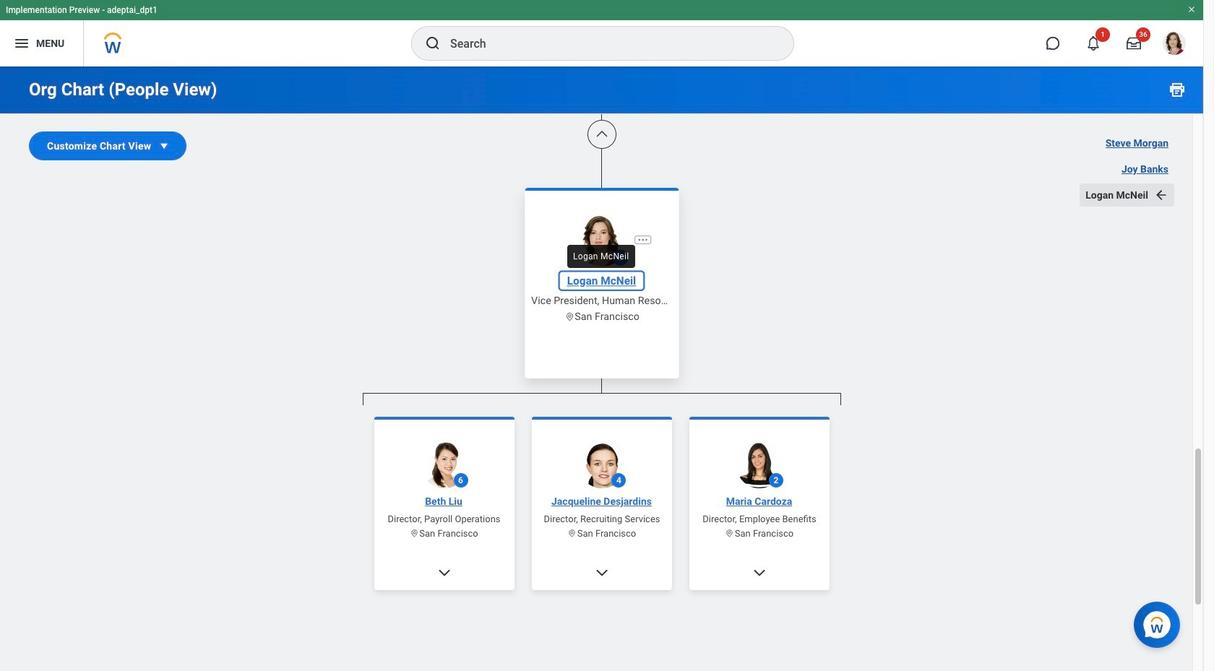 Task type: describe. For each thing, give the bounding box(es) containing it.
location image for chevron down icon
[[568, 529, 577, 539]]

inbox large image
[[1127, 36, 1142, 51]]

notifications large image
[[1087, 36, 1101, 51]]

print org chart image
[[1169, 81, 1186, 98]]

2 chevron down image from the left
[[752, 566, 767, 580]]

1 chevron down image from the left
[[437, 566, 452, 580]]

chevron up image
[[595, 127, 609, 142]]

justify image
[[13, 35, 30, 52]]

logan mcneil, logan mcneil, 3 direct reports element
[[363, 405, 841, 672]]

location image for second chevron down image from right
[[410, 529, 420, 539]]



Task type: vqa. For each thing, say whether or not it's contained in the screenshot.
United element
no



Task type: locate. For each thing, give the bounding box(es) containing it.
chevron down image
[[437, 566, 452, 580], [752, 566, 767, 580]]

0 horizontal spatial chevron down image
[[437, 566, 452, 580]]

close environment banner image
[[1188, 5, 1197, 14]]

location image
[[564, 311, 575, 322], [410, 529, 420, 539], [568, 529, 577, 539]]

main content
[[0, 0, 1204, 672]]

profile logan mcneil image
[[1163, 32, 1186, 58]]

related actions image
[[637, 234, 649, 246]]

location image
[[725, 529, 735, 539]]

tooltip
[[563, 241, 639, 273]]

Search Workday  search field
[[450, 27, 764, 59]]

arrow left image
[[1155, 188, 1169, 202]]

1 horizontal spatial chevron down image
[[752, 566, 767, 580]]

caret down image
[[157, 139, 172, 153]]

banner
[[0, 0, 1204, 67]]

search image
[[424, 35, 442, 52]]

chevron down image
[[595, 566, 609, 580]]



